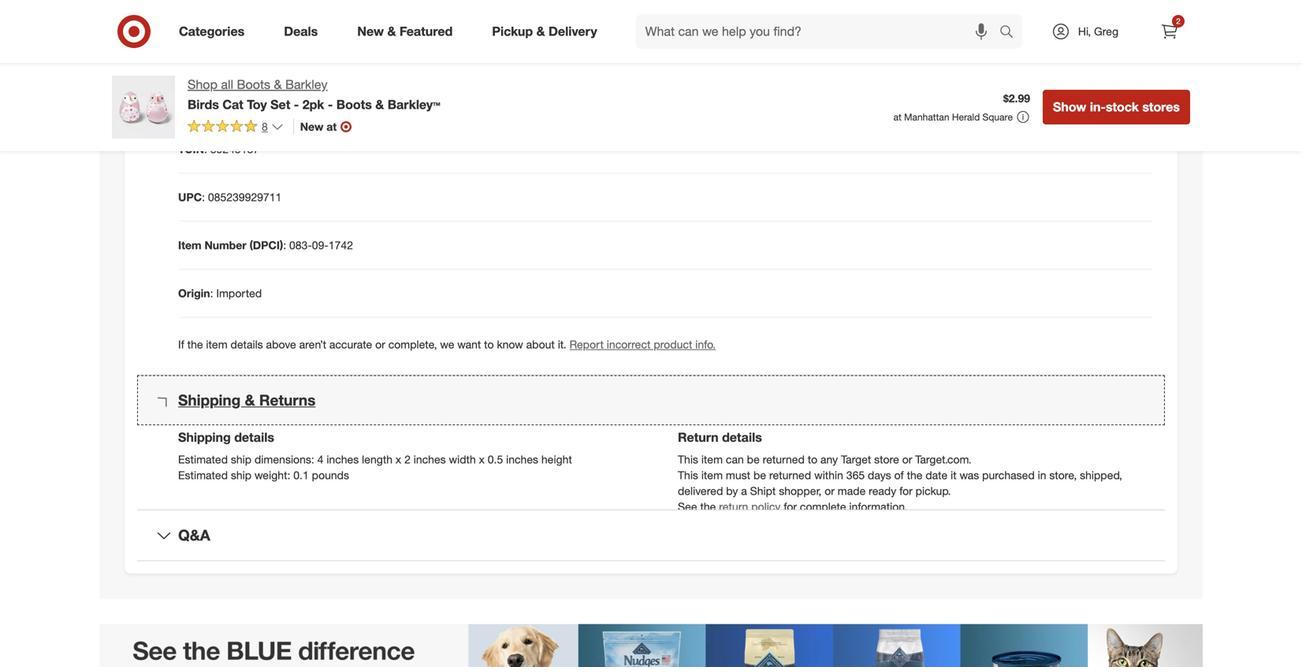 Task type: locate. For each thing, give the bounding box(es) containing it.
1 horizontal spatial x
[[479, 454, 485, 468]]

new for new at
[[300, 120, 323, 133]]

boots
[[237, 77, 270, 92], [336, 97, 372, 112]]

imported
[[216, 286, 262, 300]]

2 horizontal spatial the
[[907, 470, 923, 484]]

birds
[[188, 97, 219, 112]]

policy
[[751, 502, 781, 516]]

the right of
[[907, 470, 923, 484]]

0 horizontal spatial -
[[294, 97, 299, 112]]

tcin
[[178, 142, 204, 156]]

estimated down shipping & returns
[[178, 454, 228, 468]]

item left "can"
[[701, 454, 723, 468]]

report incorrect product info. button
[[570, 337, 716, 353]]

2 right length
[[404, 454, 411, 468]]

0 vertical spatial 2
[[1176, 16, 1181, 26]]

weight:
[[255, 470, 290, 484]]

2 shipping from the top
[[178, 432, 231, 447]]

details inside shipping details estimated ship dimensions: 4 inches length x 2 inches width x 0.5 inches height estimated ship weight: 0.1 pounds
[[234, 432, 274, 447]]

& left featured
[[387, 24, 396, 39]]

1 estimated from the top
[[178, 454, 228, 468]]

number
[[205, 238, 246, 252]]

0 vertical spatial for
[[899, 486, 913, 500]]

& for cleaning:
[[206, 94, 214, 108]]

new left featured
[[357, 24, 384, 39]]

1 vertical spatial new
[[300, 120, 323, 133]]

tcin : 89245187
[[178, 142, 259, 156]]

& left returns
[[245, 391, 255, 409]]

1 horizontal spatial 2
[[1176, 16, 1181, 26]]

(dpci)
[[250, 238, 283, 252]]

at down wipe at the top
[[327, 120, 337, 133]]

shipping
[[178, 391, 241, 409], [178, 432, 231, 447]]

return policy link
[[719, 502, 781, 516]]

item
[[178, 238, 201, 252]]

0 vertical spatial the
[[187, 338, 203, 351]]

pickup.
[[916, 486, 951, 500]]

1 vertical spatial estimated
[[178, 470, 228, 484]]

& up spot
[[274, 77, 282, 92]]

0 vertical spatial ship
[[231, 454, 252, 468]]

pickup
[[492, 24, 533, 39]]

shipping for shipping details estimated ship dimensions: 4 inches length x 2 inches width x 0.5 inches height estimated ship weight: 0.1 pounds
[[178, 432, 231, 447]]

for down of
[[899, 486, 913, 500]]

inches right 0.5 at the left bottom of the page
[[506, 454, 538, 468]]

clean
[[337, 94, 366, 108]]

1 horizontal spatial -
[[328, 97, 333, 112]]

all
[[221, 77, 233, 92]]

cleaning:
[[217, 94, 266, 108]]

1 vertical spatial this
[[678, 470, 698, 484]]

1 horizontal spatial boots
[[336, 97, 372, 112]]

barkley™
[[388, 97, 440, 112]]

0 vertical spatial shipping
[[178, 391, 241, 409]]

if the item details above aren't accurate or complete, we want to know about it. report incorrect product info.
[[178, 338, 716, 351]]

&
[[387, 24, 396, 39], [536, 24, 545, 39], [274, 77, 282, 92], [206, 94, 214, 108], [375, 97, 384, 112], [245, 391, 255, 409]]

the right if
[[187, 338, 203, 351]]

ship left "weight:"
[[231, 470, 252, 484]]

0 horizontal spatial inches
[[327, 454, 359, 468]]

length
[[362, 454, 393, 468]]

1 vertical spatial item
[[701, 454, 723, 468]]

at manhattan herald square
[[894, 111, 1013, 123]]

a
[[741, 486, 747, 500]]

1 vertical spatial returned
[[769, 470, 811, 484]]

report
[[570, 338, 604, 351]]

0 vertical spatial new
[[357, 24, 384, 39]]

pounds
[[312, 470, 349, 484]]

: left '89245187'
[[204, 142, 207, 156]]

1 vertical spatial boots
[[336, 97, 372, 112]]

0 vertical spatial be
[[747, 454, 760, 468]]

1 horizontal spatial to
[[808, 454, 817, 468]]

2 inside shipping details estimated ship dimensions: 4 inches length x 2 inches width x 0.5 inches height estimated ship weight: 0.1 pounds
[[404, 454, 411, 468]]

0 vertical spatial estimated
[[178, 454, 228, 468]]

: left 085239929711
[[202, 190, 205, 204]]

or down within
[[825, 486, 835, 500]]

q&a
[[178, 550, 210, 568]]

it
[[951, 470, 957, 484]]

0 horizontal spatial x
[[396, 454, 401, 468]]

x right length
[[396, 454, 401, 468]]

details inside 'return details this item can be returned to any target store or target.com. this item must be returned within 365 days of the date it was purchased in store, shipped, delivered by a shipt shopper, or made ready for pickup. see the return policy for complete information.'
[[722, 432, 762, 447]]

item
[[206, 338, 228, 351], [701, 454, 723, 468], [701, 470, 723, 484]]

estimated left "weight:"
[[178, 470, 228, 484]]

new
[[357, 24, 384, 39], [300, 120, 323, 133]]

-
[[294, 97, 299, 112], [328, 97, 333, 112]]

pickup & delivery link
[[479, 14, 617, 49]]

q&a button
[[137, 534, 1165, 585]]

shop
[[188, 77, 217, 92]]

1 horizontal spatial new
[[357, 24, 384, 39]]

details for shipping
[[234, 432, 274, 447]]

to right want
[[484, 338, 494, 351]]

incorrect
[[607, 338, 651, 351]]

0 vertical spatial this
[[678, 454, 698, 468]]

1 vertical spatial shipping
[[178, 432, 231, 447]]

- right 2pk on the left top of the page
[[328, 97, 333, 112]]

this down the return
[[678, 454, 698, 468]]

: left the imported
[[210, 286, 213, 300]]

ready
[[869, 486, 896, 500]]

0 horizontal spatial new
[[300, 120, 323, 133]]

new down 2pk on the left top of the page
[[300, 120, 323, 133]]

0 horizontal spatial the
[[187, 338, 203, 351]]

2 right "greg"
[[1176, 16, 1181, 26]]

new & featured
[[357, 24, 453, 39]]

2 link
[[1152, 14, 1187, 49]]

2 horizontal spatial inches
[[506, 454, 538, 468]]

the down delivered
[[700, 502, 716, 516]]

1 this from the top
[[678, 454, 698, 468]]

information.
[[849, 502, 907, 516]]

0 horizontal spatial 2
[[404, 454, 411, 468]]

height
[[541, 454, 572, 468]]

to left any at bottom
[[808, 454, 817, 468]]

1 - from the left
[[294, 97, 299, 112]]

be right "can"
[[747, 454, 760, 468]]

2
[[1176, 16, 1181, 26], [404, 454, 411, 468]]

0 horizontal spatial for
[[784, 502, 797, 516]]

details up "can"
[[722, 432, 762, 447]]

ship
[[231, 454, 252, 468], [231, 470, 252, 484]]

1742
[[329, 238, 353, 252]]

item up delivered
[[701, 470, 723, 484]]

square
[[983, 111, 1013, 123]]

0 horizontal spatial at
[[327, 120, 337, 133]]

deals
[[284, 24, 318, 39]]

boots up toy at the top left
[[237, 77, 270, 92]]

we
[[440, 338, 454, 351]]

& right pickup
[[536, 24, 545, 39]]

shipping down shipping & returns
[[178, 432, 231, 447]]

at left manhattan
[[894, 111, 902, 123]]

0 horizontal spatial to
[[484, 338, 494, 351]]

shipping down if
[[178, 391, 241, 409]]

0 vertical spatial boots
[[237, 77, 270, 92]]

search
[[992, 25, 1030, 41]]

be up shipt
[[753, 470, 766, 484]]

this
[[678, 454, 698, 468], [678, 470, 698, 484]]

& right clean
[[375, 97, 384, 112]]

1 horizontal spatial inches
[[414, 454, 446, 468]]

days
[[868, 470, 891, 484]]

it.
[[558, 338, 566, 351]]

- right spot
[[294, 97, 299, 112]]

shop all boots & barkley birds cat toy set - 2pk - boots & barkley™
[[188, 77, 440, 112]]

0 vertical spatial item
[[206, 338, 228, 351]]

be
[[747, 454, 760, 468], [753, 470, 766, 484]]

categories
[[179, 24, 245, 39]]

ship left dimensions:
[[231, 454, 252, 468]]

inches left width
[[414, 454, 446, 468]]

item right if
[[206, 338, 228, 351]]

& for delivery
[[536, 24, 545, 39]]

spot
[[269, 94, 293, 108]]

of
[[894, 470, 904, 484]]

or
[[296, 94, 306, 108], [375, 338, 385, 351], [902, 454, 912, 468], [825, 486, 835, 500]]

1 vertical spatial 2
[[404, 454, 411, 468]]

What can we help you find? suggestions appear below search field
[[636, 14, 1003, 49]]

at
[[894, 111, 902, 123], [327, 120, 337, 133]]

in
[[1038, 470, 1046, 484]]

2 vertical spatial the
[[700, 502, 716, 516]]

details up dimensions:
[[234, 432, 274, 447]]

0.5
[[488, 454, 503, 468]]

inches up pounds
[[327, 454, 359, 468]]

2 inches from the left
[[414, 454, 446, 468]]

advertisement element
[[99, 649, 1203, 668]]

& down shop
[[206, 94, 214, 108]]

shipping for shipping & returns
[[178, 391, 241, 409]]

0 vertical spatial to
[[484, 338, 494, 351]]

2 vertical spatial item
[[701, 470, 723, 484]]

x left 0.5 at the left bottom of the page
[[479, 454, 485, 468]]

8 link
[[188, 119, 284, 137]]

x
[[396, 454, 401, 468], [479, 454, 485, 468]]

shipping & returns
[[178, 391, 316, 409]]

target
[[841, 454, 871, 468]]

care
[[178, 94, 203, 108]]

date
[[926, 470, 948, 484]]

details
[[231, 338, 263, 351], [234, 432, 274, 447], [722, 432, 762, 447]]

083-
[[289, 238, 312, 252]]

must
[[726, 470, 750, 484]]

delivered
[[678, 486, 723, 500]]

stock
[[1106, 99, 1139, 115]]

for down shopper, at bottom
[[784, 502, 797, 516]]

0.1
[[293, 470, 309, 484]]

1 vertical spatial to
[[808, 454, 817, 468]]

1 shipping from the top
[[178, 391, 241, 409]]

hi,
[[1078, 24, 1091, 38]]

1 vertical spatial ship
[[231, 470, 252, 484]]

shipping inside shipping details estimated ship dimensions: 4 inches length x 2 inches width x 0.5 inches height estimated ship weight: 0.1 pounds
[[178, 432, 231, 447]]

this up delivered
[[678, 470, 698, 484]]

boots right wipe at the top
[[336, 97, 372, 112]]

& inside dropdown button
[[245, 391, 255, 409]]

shipping inside shipping & returns dropdown button
[[178, 391, 241, 409]]



Task type: vqa. For each thing, say whether or not it's contained in the screenshot.
Shipping within the Shipping details Estimated ship dimensions: 4 inches length x 2 inches width x 0.5 inches height Estimated ship weight: 0.1 pounds
yes



Task type: describe. For each thing, give the bounding box(es) containing it.
cat
[[223, 97, 243, 112]]

aren't
[[299, 338, 326, 351]]

2 ship from the top
[[231, 470, 252, 484]]

1 ship from the top
[[231, 454, 252, 468]]

89245187
[[210, 142, 259, 156]]

accurate
[[329, 338, 372, 351]]

upc
[[178, 190, 202, 204]]

new for new & featured
[[357, 24, 384, 39]]

complete,
[[388, 338, 437, 351]]

categories link
[[166, 14, 264, 49]]

: for 89245187
[[204, 142, 207, 156]]

was
[[960, 470, 979, 484]]

return details this item can be returned to any target store or target.com. this item must be returned within 365 days of the date it was purchased in store, shipped, delivered by a shipt shopper, or made ready for pickup. see the return policy for complete information.
[[678, 432, 1122, 516]]

herald
[[952, 111, 980, 123]]

: left 083-
[[283, 238, 286, 252]]

return
[[719, 502, 748, 516]]

store,
[[1049, 470, 1077, 484]]

& for featured
[[387, 24, 396, 39]]

3 inches from the left
[[506, 454, 538, 468]]

made
[[838, 486, 866, 500]]

or down barkley
[[296, 94, 306, 108]]

09-
[[312, 238, 329, 252]]

returns
[[259, 391, 316, 409]]

: for 085239929711
[[202, 190, 205, 204]]

new at
[[300, 120, 337, 133]]

or up of
[[902, 454, 912, 468]]

know
[[497, 338, 523, 351]]

in-
[[1090, 99, 1106, 115]]

featured
[[400, 24, 453, 39]]

above
[[266, 338, 296, 351]]

1 horizontal spatial the
[[700, 502, 716, 516]]

origin : imported
[[178, 286, 262, 300]]

manhattan
[[904, 111, 949, 123]]

details for return
[[722, 432, 762, 447]]

365
[[846, 470, 865, 484]]

wipe
[[309, 94, 334, 108]]

2 this from the top
[[678, 470, 698, 484]]

origin
[[178, 286, 210, 300]]

deals link
[[271, 14, 338, 49]]

image of birds cat toy set - 2pk - boots & barkley™ image
[[112, 76, 175, 139]]

within
[[814, 470, 843, 484]]

4
[[317, 454, 324, 468]]

search button
[[992, 14, 1030, 52]]

1 x from the left
[[396, 454, 401, 468]]

2 - from the left
[[328, 97, 333, 112]]

if
[[178, 338, 184, 351]]

1 vertical spatial for
[[784, 502, 797, 516]]

set
[[270, 97, 290, 112]]

toy
[[247, 97, 267, 112]]

show in-stock stores
[[1053, 99, 1180, 115]]

or right "accurate"
[[375, 338, 385, 351]]

stores
[[1142, 99, 1180, 115]]

1 horizontal spatial for
[[899, 486, 913, 500]]

$2.99
[[1003, 92, 1030, 105]]

barkley
[[285, 77, 328, 92]]

shipped,
[[1080, 470, 1122, 484]]

new & featured link
[[344, 14, 472, 49]]

return
[[678, 432, 719, 447]]

show
[[1053, 99, 1086, 115]]

complete
[[800, 502, 846, 516]]

details left above
[[231, 338, 263, 351]]

shipping & returns button
[[137, 376, 1165, 426]]

0 horizontal spatial boots
[[237, 77, 270, 92]]

width
[[449, 454, 476, 468]]

to inside 'return details this item can be returned to any target store or target.com. this item must be returned within 365 days of the date it was purchased in store, shipped, delivered by a shipt shopper, or made ready for pickup. see the return policy for complete information.'
[[808, 454, 817, 468]]

1 vertical spatial the
[[907, 470, 923, 484]]

item number (dpci) : 083-09-1742
[[178, 238, 353, 252]]

about
[[526, 338, 555, 351]]

any
[[821, 454, 838, 468]]

1 inches from the left
[[327, 454, 359, 468]]

delivery
[[549, 24, 597, 39]]

by
[[726, 486, 738, 500]]

2 x from the left
[[479, 454, 485, 468]]

want
[[457, 338, 481, 351]]

2 inside "link"
[[1176, 16, 1181, 26]]

can
[[726, 454, 744, 468]]

085239929711
[[208, 190, 282, 204]]

care & cleaning: spot or wipe clean
[[178, 94, 366, 108]]

8
[[262, 120, 268, 133]]

greg
[[1094, 24, 1119, 38]]

hi, greg
[[1078, 24, 1119, 38]]

: for imported
[[210, 286, 213, 300]]

show in-stock stores button
[[1043, 90, 1190, 125]]

1 vertical spatial be
[[753, 470, 766, 484]]

1 horizontal spatial at
[[894, 111, 902, 123]]

2 estimated from the top
[[178, 470, 228, 484]]

shopper,
[[779, 486, 822, 500]]

see
[[678, 502, 697, 516]]

pickup & delivery
[[492, 24, 597, 39]]

shipt
[[750, 486, 776, 500]]

0 vertical spatial returned
[[763, 454, 805, 468]]

& for returns
[[245, 391, 255, 409]]



